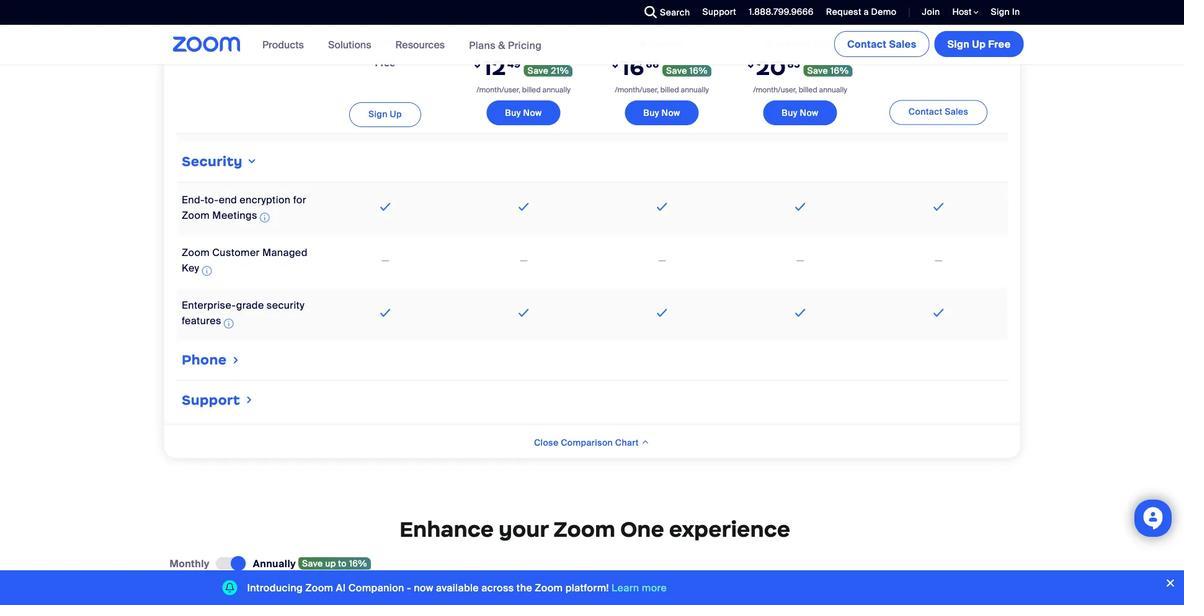Task type: locate. For each thing, give the bounding box(es) containing it.
1 vertical spatial contact sales link
[[889, 100, 988, 125]]

1 /month/user, billed annually from the left
[[477, 85, 571, 94]]

2 horizontal spatial sign
[[991, 6, 1010, 18]]

business for business plus
[[766, 37, 811, 50]]

security cell
[[176, 147, 1008, 177]]

enterprise-grade security features application
[[181, 299, 304, 331]]

up inside button
[[972, 38, 986, 51]]

included image
[[377, 200, 393, 215], [515, 200, 532, 215], [654, 200, 670, 215], [792, 200, 808, 215], [515, 305, 532, 320], [654, 305, 670, 320]]

/month/user, billed annually down $ 16 66 save 16%
[[615, 85, 709, 94]]

3 buy now from the left
[[782, 107, 819, 119]]

1 business from the left
[[640, 37, 684, 50]]

2 horizontal spatial not included image
[[933, 253, 945, 268]]

close comparison chart
[[534, 437, 641, 448]]

support left right icon in the bottom of the page
[[181, 392, 240, 409]]

3 buy from the left
[[782, 107, 798, 119]]

0 horizontal spatial $
[[474, 58, 481, 69]]

buy for 20
[[782, 107, 798, 119]]

1 now from the left
[[523, 107, 542, 119]]

3 not included image from the left
[[933, 253, 945, 268]]

buy now link down $ 12 49 save 21% on the left
[[487, 101, 561, 125]]

0 vertical spatial up
[[972, 38, 986, 51]]

2 horizontal spatial annually
[[819, 85, 847, 94]]

16% inside $ 16 66 save 16%
[[690, 65, 708, 76]]

1 horizontal spatial free
[[988, 38, 1011, 51]]

1 horizontal spatial now
[[662, 107, 680, 119]]

request a demo link
[[817, 0, 900, 25], [826, 6, 897, 18]]

now down $ 20 83 save 16%
[[800, 107, 819, 119]]

request
[[826, 6, 862, 18]]

1 vertical spatial contact sales
[[909, 106, 968, 118]]

2 annually from the left
[[681, 85, 709, 94]]

solutions
[[328, 38, 371, 51]]

16% inside annually save up to 16%
[[349, 558, 367, 569]]

16% right to
[[349, 558, 367, 569]]

annually down $ 20 83 save 16%
[[819, 85, 847, 94]]

contact
[[847, 38, 887, 51], [909, 106, 943, 118]]

free inside application
[[375, 58, 395, 69]]

/month/user, billed annually down $ 20 83 save 16%
[[753, 85, 847, 94]]

16% inside $ 20 83 save 16%
[[831, 65, 849, 76]]

0 horizontal spatial free
[[375, 58, 395, 69]]

sign up free button
[[935, 31, 1024, 57]]

0 horizontal spatial /month/user, billed annually
[[477, 85, 571, 94]]

grade
[[236, 299, 264, 312]]

sign in link
[[982, 0, 1026, 25], [991, 6, 1020, 18]]

banner containing contact sales
[[158, 25, 1026, 65]]

1 horizontal spatial /month/user,
[[615, 85, 659, 94]]

right image
[[245, 157, 258, 167], [231, 354, 241, 367]]

buy now down $ 20 83 save 16%
[[782, 107, 819, 119]]

billed down $ 16 66 save 16%
[[660, 85, 679, 94]]

/month/user, for 12
[[477, 85, 520, 94]]

annually for 20
[[819, 85, 847, 94]]

1 horizontal spatial sign
[[948, 38, 970, 51]]

0 vertical spatial sign
[[991, 6, 1010, 18]]

$ left 16
[[612, 58, 619, 69]]

16% down plus at right top
[[831, 65, 849, 76]]

0 vertical spatial contact sales link
[[834, 31, 930, 57]]

1 horizontal spatial up
[[972, 38, 986, 51]]

free down basic
[[375, 58, 395, 69]]

1 horizontal spatial billed
[[660, 85, 679, 94]]

2 horizontal spatial $
[[748, 58, 754, 69]]

2 buy now from the left
[[644, 107, 680, 119]]

available
[[436, 582, 479, 595]]

2 horizontal spatial buy
[[782, 107, 798, 119]]

join link
[[913, 0, 943, 25], [922, 6, 940, 18]]

buy now link down $ 16 66 save 16%
[[625, 101, 699, 125]]

zoom up key
[[181, 246, 209, 259]]

1 vertical spatial up
[[390, 108, 402, 120]]

$ inside $ 20 83 save 16%
[[748, 58, 754, 69]]

1 horizontal spatial $
[[612, 58, 619, 69]]

save for 16
[[666, 65, 687, 76]]

save for 12
[[528, 65, 549, 76]]

support
[[702, 6, 736, 18], [181, 392, 240, 409]]

1 horizontal spatial buy
[[644, 107, 659, 119]]

0 horizontal spatial right image
[[231, 354, 241, 367]]

now down $ 16 66 save 16%
[[662, 107, 680, 119]]

in
[[1012, 6, 1020, 18]]

2 /month/user, from the left
[[615, 85, 659, 94]]

solutions button
[[328, 25, 377, 65]]

3 /month/user, billed annually from the left
[[753, 85, 847, 94]]

contact sales link
[[834, 31, 930, 57], [889, 100, 988, 125]]

learn
[[612, 582, 639, 595]]

application
[[176, 0, 1008, 420]]

your
[[499, 516, 549, 543]]

16%
[[690, 65, 708, 76], [831, 65, 849, 76], [349, 558, 367, 569]]

0 horizontal spatial up
[[390, 108, 402, 120]]

3 annually from the left
[[819, 85, 847, 94]]

join
[[922, 6, 940, 18]]

features
[[181, 315, 221, 328]]

0 horizontal spatial sales
[[889, 38, 917, 51]]

1 horizontal spatial right image
[[245, 157, 258, 167]]

2 horizontal spatial buy now
[[782, 107, 819, 119]]

products button
[[262, 25, 309, 65]]

buy now down $ 16 66 save 16%
[[644, 107, 680, 119]]

1 horizontal spatial not included image
[[656, 253, 668, 268]]

zoom
[[181, 209, 209, 222], [181, 246, 209, 259], [553, 516, 615, 543], [305, 582, 333, 595], [535, 582, 563, 595]]

one
[[620, 516, 664, 543]]

0 horizontal spatial 16%
[[349, 558, 367, 569]]

free down the sign in
[[988, 38, 1011, 51]]

1 billed from the left
[[522, 85, 541, 94]]

83
[[788, 58, 800, 70]]

16% right 66
[[690, 65, 708, 76]]

3 /month/user, from the left
[[753, 85, 797, 94]]

right image right phone
[[231, 354, 241, 367]]

enhance your zoom one experience
[[399, 516, 790, 543]]

0 horizontal spatial billed
[[522, 85, 541, 94]]

/month/user, billed annually
[[477, 85, 571, 94], [615, 85, 709, 94], [753, 85, 847, 94]]

plans & pricing
[[469, 39, 542, 52]]

pro
[[515, 37, 532, 50]]

2 buy from the left
[[644, 107, 659, 119]]

now
[[523, 107, 542, 119], [662, 107, 680, 119], [800, 107, 819, 119]]

up inside application
[[390, 108, 402, 120]]

$ left 12
[[474, 58, 481, 69]]

save right 66
[[666, 65, 687, 76]]

/month/user, for 16
[[615, 85, 659, 94]]

right image right 'security' on the top left of page
[[245, 157, 258, 167]]

1 vertical spatial sales
[[945, 106, 968, 118]]

ai
[[336, 582, 346, 595]]

enterprise-
[[181, 299, 236, 312]]

business up 66
[[640, 37, 684, 50]]

a
[[864, 6, 869, 18]]

1 horizontal spatial support
[[702, 6, 736, 18]]

2 horizontal spatial /month/user,
[[753, 85, 797, 94]]

0 horizontal spatial support
[[181, 392, 240, 409]]

$ inside $ 12 49 save 21%
[[474, 58, 481, 69]]

sign for sign in
[[991, 6, 1010, 18]]

1 horizontal spatial /month/user, billed annually
[[615, 85, 709, 94]]

for
[[293, 193, 306, 206]]

enhance
[[399, 516, 494, 543]]

save right 83
[[807, 65, 828, 76]]

right image
[[244, 394, 254, 407]]

1 vertical spatial support
[[181, 392, 240, 409]]

billed
[[522, 85, 541, 94], [660, 85, 679, 94], [799, 85, 817, 94]]

products
[[262, 38, 304, 51]]

banner
[[158, 25, 1026, 65]]

0 horizontal spatial now
[[523, 107, 542, 119]]

1 vertical spatial right image
[[231, 354, 241, 367]]

0 horizontal spatial contact
[[847, 38, 887, 51]]

annually save up to 16%
[[253, 557, 367, 570]]

buy now link down $ 20 83 save 16%
[[763, 101, 837, 125]]

1 horizontal spatial not included image
[[794, 253, 806, 268]]

2 not included image from the left
[[794, 253, 806, 268]]

0 vertical spatial right image
[[245, 157, 258, 167]]

chart
[[615, 437, 639, 448]]

annually
[[253, 557, 296, 570]]

sign for sign up free
[[948, 38, 970, 51]]

0 horizontal spatial /month/user,
[[477, 85, 520, 94]]

1 buy now link from the left
[[487, 101, 561, 125]]

billed down $ 12 49 save 21% on the left
[[522, 85, 541, 94]]

$ inside $ 16 66 save 16%
[[612, 58, 619, 69]]

0 vertical spatial free
[[988, 38, 1011, 51]]

across
[[482, 582, 514, 595]]

billed down $ 20 83 save 16%
[[799, 85, 817, 94]]

/month/user, billed annually down $ 12 49 save 21% on the left
[[477, 85, 571, 94]]

zoom logo image
[[173, 37, 241, 52]]

1 horizontal spatial buy now link
[[625, 101, 699, 125]]

buy now
[[505, 107, 542, 119], [644, 107, 680, 119], [782, 107, 819, 119]]

0 horizontal spatial not included image
[[518, 253, 530, 268]]

3 billed from the left
[[799, 85, 817, 94]]

buy down $ 20 83 save 16%
[[782, 107, 798, 119]]

2 horizontal spatial billed
[[799, 85, 817, 94]]

2 horizontal spatial now
[[800, 107, 819, 119]]

2 now from the left
[[662, 107, 680, 119]]

billed for 20
[[799, 85, 817, 94]]

0 horizontal spatial not included image
[[379, 253, 391, 268]]

$ left 20
[[748, 58, 754, 69]]

save left the '21%' at the left top of page
[[528, 65, 549, 76]]

0 vertical spatial contact sales
[[847, 38, 917, 51]]

3 now from the left
[[800, 107, 819, 119]]

zoom customer managed key
[[181, 246, 307, 275]]

1 vertical spatial contact
[[909, 106, 943, 118]]

support link
[[693, 0, 740, 25], [702, 6, 736, 18]]

1 horizontal spatial contact
[[909, 106, 943, 118]]

1 /month/user, from the left
[[477, 85, 520, 94]]

buy down $ 12 49 save 21% on the left
[[505, 107, 521, 119]]

2 $ from the left
[[612, 58, 619, 69]]

1 horizontal spatial 16%
[[690, 65, 708, 76]]

save inside $ 20 83 save 16%
[[807, 65, 828, 76]]

monthly
[[170, 557, 210, 570]]

contact inside 'meetings' navigation
[[847, 38, 887, 51]]

2 /month/user, billed annually from the left
[[615, 85, 709, 94]]

included image
[[930, 200, 947, 215], [377, 305, 393, 320], [792, 305, 808, 320], [930, 305, 947, 320]]

/month/user, down 16
[[615, 85, 659, 94]]

/month/user, down 12
[[477, 85, 520, 94]]

sign up link
[[349, 102, 421, 127]]

2 horizontal spatial 16%
[[831, 65, 849, 76]]

0 horizontal spatial buy now link
[[487, 101, 561, 125]]

right image for security
[[245, 157, 258, 167]]

up
[[972, 38, 986, 51], [390, 108, 402, 120]]

0 vertical spatial sales
[[889, 38, 917, 51]]

buy for 16
[[644, 107, 659, 119]]

12
[[483, 54, 506, 81]]

1 not included image from the left
[[379, 253, 391, 268]]

contact sales inside 'meetings' navigation
[[847, 38, 917, 51]]

$ for 20
[[748, 58, 754, 69]]

search button
[[635, 0, 693, 25]]

plans & pricing link
[[469, 39, 542, 52], [469, 39, 542, 52]]

introducing zoom ai companion - now available across the zoom platform! learn more
[[247, 582, 667, 595]]

enterprise
[[913, 37, 964, 50]]

not included image
[[379, 253, 391, 268], [656, 253, 668, 268], [933, 253, 945, 268]]

now for 16
[[662, 107, 680, 119]]

1 buy now from the left
[[505, 107, 542, 119]]

1.888.799.9666 button
[[740, 0, 817, 25], [749, 6, 814, 18]]

1 $ from the left
[[474, 58, 481, 69]]

/month/user, billed annually for 16
[[615, 85, 709, 94]]

save
[[528, 65, 549, 76], [666, 65, 687, 76], [807, 65, 828, 76], [302, 558, 323, 569]]

sign
[[991, 6, 1010, 18], [948, 38, 970, 51], [369, 108, 388, 120]]

16
[[620, 54, 645, 81]]

application containing 12
[[176, 0, 1008, 420]]

buy
[[505, 107, 521, 119], [644, 107, 659, 119], [782, 107, 798, 119]]

not included image
[[518, 253, 530, 268], [794, 253, 806, 268]]

1 not included image from the left
[[518, 253, 530, 268]]

3 buy now link from the left
[[763, 101, 837, 125]]

0 horizontal spatial annually
[[542, 85, 571, 94]]

buy now link
[[487, 101, 561, 125], [625, 101, 699, 125], [763, 101, 837, 125]]

1 vertical spatial free
[[375, 58, 395, 69]]

buy now link for 20
[[763, 101, 837, 125]]

1 horizontal spatial sales
[[945, 106, 968, 118]]

right image inside security "cell"
[[245, 157, 258, 167]]

/month/user,
[[477, 85, 520, 94], [615, 85, 659, 94], [753, 85, 797, 94]]

/month/user, down 20
[[753, 85, 797, 94]]

2 business from the left
[[766, 37, 811, 50]]

2 billed from the left
[[660, 85, 679, 94]]

0 horizontal spatial buy
[[505, 107, 521, 119]]

1 annually from the left
[[542, 85, 571, 94]]

1 horizontal spatial business
[[766, 37, 811, 50]]

cell
[[316, 91, 454, 143], [454, 91, 593, 143], [593, 91, 731, 143], [731, 91, 869, 143], [869, 91, 1008, 143], [176, 96, 316, 138]]

free
[[988, 38, 1011, 51], [375, 58, 395, 69]]

0 horizontal spatial buy now
[[505, 107, 542, 119]]

right image inside phone cell
[[231, 354, 241, 367]]

business
[[640, 37, 684, 50], [766, 37, 811, 50]]

buy down $ 16 66 save 16%
[[644, 107, 659, 119]]

2 horizontal spatial buy now link
[[763, 101, 837, 125]]

1 horizontal spatial annually
[[681, 85, 709, 94]]

contact sales
[[847, 38, 917, 51], [909, 106, 968, 118]]

sales
[[889, 38, 917, 51], [945, 106, 968, 118]]

save inside $ 16 66 save 16%
[[666, 65, 687, 76]]

business up 83
[[766, 37, 811, 50]]

to
[[338, 558, 347, 569]]

0 horizontal spatial business
[[640, 37, 684, 50]]

$ for 12
[[474, 58, 481, 69]]

introducing
[[247, 582, 303, 595]]

buy now down $ 12 49 save 21% on the left
[[505, 107, 542, 119]]

now for 20
[[800, 107, 819, 119]]

annually
[[542, 85, 571, 94], [681, 85, 709, 94], [819, 85, 847, 94]]

support right the search
[[702, 6, 736, 18]]

/month/user, for 20
[[753, 85, 797, 94]]

zoom customer managed key application
[[181, 246, 307, 278]]

zoom down end-
[[181, 209, 209, 222]]

key
[[181, 262, 199, 275]]

now down $ 12 49 save 21% on the left
[[523, 107, 542, 119]]

sign inside button
[[948, 38, 970, 51]]

0 vertical spatial contact
[[847, 38, 887, 51]]

meetings
[[212, 209, 257, 222]]

1 vertical spatial sign
[[948, 38, 970, 51]]

free inside button
[[988, 38, 1011, 51]]

2 horizontal spatial /month/user, billed annually
[[753, 85, 847, 94]]

save left up
[[302, 558, 323, 569]]

companion
[[348, 582, 404, 595]]

1 horizontal spatial buy now
[[644, 107, 680, 119]]

annually down the '21%' at the left top of page
[[542, 85, 571, 94]]

1 buy from the left
[[505, 107, 521, 119]]

3 $ from the left
[[748, 58, 754, 69]]

2 vertical spatial sign
[[369, 108, 388, 120]]

0 horizontal spatial sign
[[369, 108, 388, 120]]

2 buy now link from the left
[[625, 101, 699, 125]]

annually down $ 16 66 save 16%
[[681, 85, 709, 94]]

save inside $ 12 49 save 21%
[[528, 65, 549, 76]]



Task type: describe. For each thing, give the bounding box(es) containing it.
right image for phone
[[231, 354, 241, 367]]

enterprise-grade security features image
[[223, 316, 233, 331]]

zoom customer managed key image
[[202, 264, 211, 278]]

annually for 16
[[681, 85, 709, 94]]

phone cell
[[176, 346, 1008, 376]]

phone
[[181, 352, 226, 369]]

billed for 12
[[522, 85, 541, 94]]

buy now link for 12
[[487, 101, 561, 125]]

/month/user, billed annually for 12
[[477, 85, 571, 94]]

buy now for 12
[[505, 107, 542, 119]]

resources
[[396, 38, 445, 51]]

managed
[[262, 246, 307, 259]]

customer
[[212, 246, 259, 259]]

platform!
[[566, 582, 609, 595]]

21%
[[551, 65, 569, 76]]

sales inside 'meetings' navigation
[[889, 38, 917, 51]]

join link up 'meetings' navigation
[[922, 6, 940, 18]]

buy now for 16
[[644, 107, 680, 119]]

buy now link for 16
[[625, 101, 699, 125]]

host button
[[953, 6, 979, 18]]

sign up free
[[948, 38, 1011, 51]]

search
[[660, 7, 690, 18]]

contact sales link inside 'meetings' navigation
[[834, 31, 930, 57]]

&
[[498, 39, 505, 52]]

$ 20 83 save 16%
[[748, 54, 849, 81]]

end-to-end encryption for zoom meetings
[[181, 193, 306, 222]]

annually for 12
[[542, 85, 571, 94]]

business for business
[[640, 37, 684, 50]]

$ 12 49 save 21%
[[474, 54, 569, 81]]

sign up
[[369, 108, 402, 120]]

meetings navigation
[[832, 25, 1026, 60]]

basic
[[372, 35, 399, 48]]

more
[[642, 582, 667, 595]]

now for 12
[[523, 107, 542, 119]]

close
[[534, 437, 559, 448]]

up for sign up
[[390, 108, 402, 120]]

buy now for 20
[[782, 107, 819, 119]]

end-to-end encryption for zoom meetings application
[[181, 193, 306, 226]]

end
[[218, 193, 237, 206]]

the
[[517, 582, 532, 595]]

demo
[[871, 6, 897, 18]]

up for sign up free
[[972, 38, 986, 51]]

learn more link
[[612, 582, 667, 595]]

0 vertical spatial support
[[702, 6, 736, 18]]

save for 20
[[807, 65, 828, 76]]

business plus
[[766, 37, 834, 50]]

now
[[414, 582, 433, 595]]

sign in
[[991, 6, 1020, 18]]

1.888.799.9666
[[749, 6, 814, 18]]

end-
[[181, 193, 204, 206]]

support cell
[[176, 386, 1008, 416]]

billed for 16
[[660, 85, 679, 94]]

pricing
[[508, 39, 542, 52]]

comparison
[[561, 437, 613, 448]]

end-to-end encryption for zoom meetings image
[[260, 211, 269, 226]]

zoom inside end-to-end encryption for zoom meetings
[[181, 209, 209, 222]]

to-
[[204, 193, 218, 206]]

zoom inside zoom customer managed key
[[181, 246, 209, 259]]

zoom left "one"
[[553, 516, 615, 543]]

zoom left the ai
[[305, 582, 333, 595]]

$ 16 66 save 16%
[[612, 54, 708, 81]]

$ for 16
[[612, 58, 619, 69]]

16% for 16
[[690, 65, 708, 76]]

-
[[407, 582, 411, 595]]

plans
[[469, 39, 496, 52]]

security
[[266, 299, 304, 312]]

product information navigation
[[253, 25, 551, 65]]

request a demo
[[826, 6, 897, 18]]

20
[[756, 54, 786, 81]]

up
[[325, 558, 336, 569]]

contact sales inside application
[[909, 106, 968, 118]]

sign for sign up
[[369, 108, 388, 120]]

support inside cell
[[181, 392, 240, 409]]

enterprise-grade security features
[[181, 299, 304, 328]]

/month/user, billed annually for 20
[[753, 85, 847, 94]]

2 not included image from the left
[[656, 253, 668, 268]]

buy for 12
[[505, 107, 521, 119]]

zoom right the at the left of the page
[[535, 582, 563, 595]]

host
[[953, 6, 974, 18]]

16% for 20
[[831, 65, 849, 76]]

save inside annually save up to 16%
[[302, 558, 323, 569]]

encryption
[[239, 193, 290, 206]]

security
[[181, 153, 242, 170]]

experience
[[669, 516, 790, 543]]

66
[[646, 58, 659, 70]]

49
[[507, 58, 521, 70]]

join link up enterprise
[[913, 0, 943, 25]]

resources button
[[396, 25, 450, 65]]

plus
[[813, 37, 834, 50]]



Task type: vqa. For each thing, say whether or not it's contained in the screenshot.


